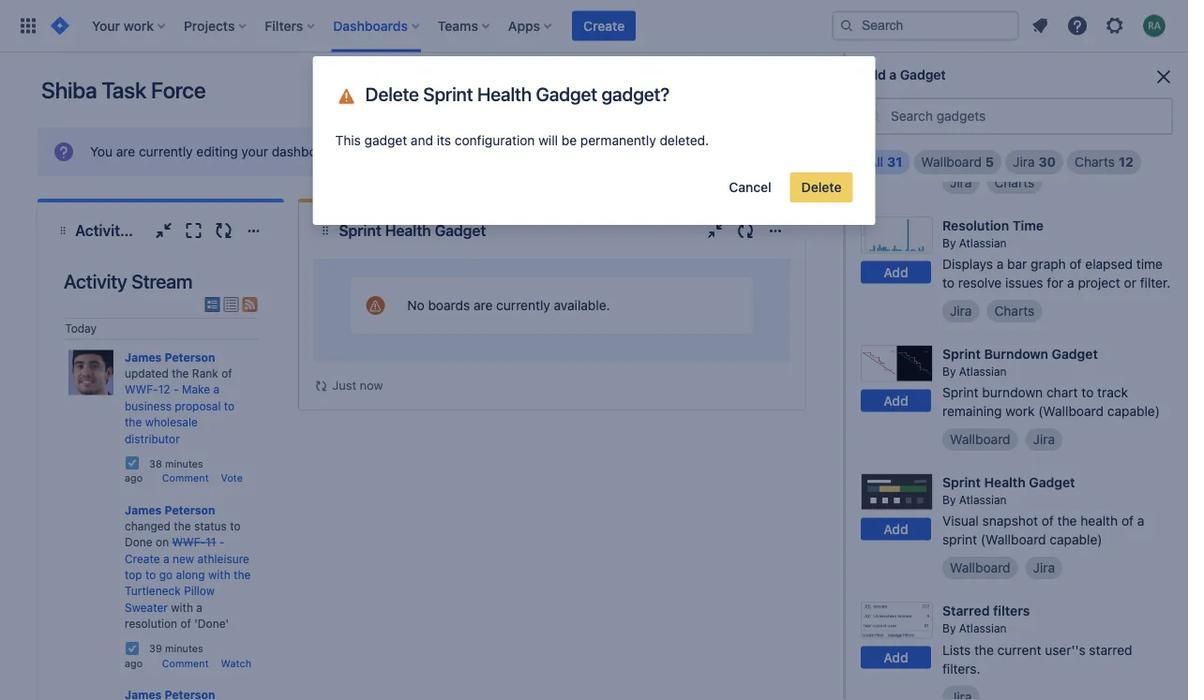 Task type: describe. For each thing, give the bounding box(es) containing it.
with a resolution of 'done'
[[125, 601, 229, 631]]

peterson for status
[[165, 503, 215, 516]]

38 minutes ago
[[125, 458, 203, 484]]

james peterson updated the rank of wwf-12 - make a business proposal to the wholesale distributor
[[125, 351, 235, 445]]

delete sprint health gadget gadget?
[[365, 83, 670, 105]]

today
[[65, 322, 97, 335]]

add button for visual snapshot of the health of a sprint (wallboard capable)
[[861, 518, 931, 541]]

visual
[[942, 514, 979, 529]]

make
[[182, 383, 210, 396]]

sweater
[[125, 601, 168, 614]]

refresh sprint health gadget image
[[734, 219, 757, 242]]

add gadget
[[496, 82, 568, 98]]

resolve
[[958, 275, 1002, 291]]

delete for delete sprint health gadget gadget?
[[365, 83, 419, 105]]

bar inside resolution time by atlassian displays a bar graph of elapsed time to resolve issues for a project or filter.
[[1007, 256, 1027, 272]]

are inside the sprint health gadget region
[[474, 298, 493, 313]]

no
[[407, 298, 424, 313]]

just
[[332, 378, 356, 392]]

a inside - create a new athleisure top to go along with the turtleneck pillow sweater
[[163, 552, 169, 565]]

on
[[156, 536, 169, 549]]

jira left "30"
[[1013, 154, 1035, 170]]

30
[[1039, 154, 1056, 170]]

watch
[[221, 657, 251, 669]]

refresh
[[399, 82, 447, 98]]

sprint inside dialog
[[423, 83, 473, 105]]

recently created chart image
[[861, 88, 933, 125]]

gadget for sprint health gadget
[[435, 222, 486, 240]]

james peterson link for updated the rank of
[[125, 351, 215, 364]]

add button for sprint burndown chart to track remaining work (wallboard capable)
[[861, 390, 931, 412]]

- inside - create a new athleisure top to go along with the turtleneck pillow sweater
[[219, 536, 225, 549]]

minimize activity streams image
[[152, 219, 175, 242]]

along
[[176, 569, 205, 582]]

go
[[159, 569, 173, 582]]

a right as on the right of page
[[1065, 147, 1072, 162]]

a up recently created chart image
[[889, 67, 897, 83]]

updated
[[125, 367, 169, 380]]

james for james peterson updated the rank of wwf-12 - make a business proposal to the wholesale distributor
[[125, 351, 162, 364]]

0 vertical spatial 12
[[1119, 154, 1134, 170]]

time
[[1136, 256, 1163, 272]]

issues inside recently created chart by atlassian displays recently created issues for a specified project as a bar chart
[[1099, 128, 1137, 143]]

james peterson link for changed the status to done on
[[125, 503, 215, 516]]

a inside james peterson updated the rank of wwf-12 - make a business proposal to the wholesale distributor
[[213, 383, 220, 396]]

changes
[[344, 144, 397, 159]]

wwf-11
[[172, 536, 216, 549]]

health for sprint health gadget
[[385, 222, 431, 240]]

star shiba task force image
[[353, 80, 376, 102]]

bar inside recently created chart by atlassian displays recently created issues for a specified project as a bar chart
[[1075, 147, 1095, 162]]

project inside recently created chart by atlassian displays recently created issues for a specified project as a bar chart
[[1001, 147, 1044, 162]]

peterson for rank
[[165, 351, 215, 364]]

permanently
[[580, 133, 656, 148]]

proposal
[[175, 399, 221, 413]]

no boards are currently available.
[[407, 298, 610, 313]]

created
[[1001, 89, 1051, 104]]

time
[[1012, 217, 1044, 233]]

sprint for sprint health gadget by atlassian visual snapshot of the health of a sprint (wallboard capable)
[[942, 475, 981, 490]]

configuration
[[455, 133, 535, 148]]

capable) inside sprint burndown gadget by atlassian sprint burndown chart to track remaining work (wallboard capable)
[[1107, 404, 1160, 419]]

charts for recently created chart
[[994, 175, 1035, 190]]

to inside - create a new athleisure top to go along with the turtleneck pillow sweater
[[145, 569, 156, 582]]

vote link
[[221, 472, 243, 484]]

gadget for this
[[364, 133, 407, 148]]

refresh activity streams image
[[212, 219, 235, 242]]

add for sprint health gadget
[[884, 521, 908, 537]]

this gadget and its configuration will be permanently deleted.
[[335, 133, 709, 148]]

you
[[90, 144, 113, 159]]

5
[[985, 154, 994, 170]]

lists
[[942, 642, 971, 658]]

filters
[[993, 603, 1030, 619]]

health for sprint health gadget by atlassian visual snapshot of the health of a sprint (wallboard capable)
[[984, 475, 1026, 490]]

create inside - create a new athleisure top to go along with the turtleneck pillow sweater
[[125, 552, 160, 565]]

pillow
[[184, 585, 215, 598]]

an arrow curved in a circular way on the button that refreshes the dashboard image
[[314, 379, 329, 394]]

now
[[360, 378, 383, 392]]

activity streams
[[75, 222, 190, 240]]

top
[[125, 569, 142, 582]]

of inside with a resolution of 'done'
[[180, 618, 191, 631]]

a up resolve
[[997, 256, 1004, 272]]

- inside james peterson updated the rank of wwf-12 - make a business proposal to the wholesale distributor
[[173, 383, 179, 396]]

starred filters by atlassian lists the current user''s starred filters.
[[942, 603, 1132, 676]]

by for recently created chart
[[942, 108, 956, 121]]

'done'
[[194, 618, 229, 631]]

the down business
[[125, 416, 142, 429]]

watch link
[[221, 657, 251, 669]]

chart
[[1055, 89, 1090, 104]]

project inside resolution time by atlassian displays a bar graph of elapsed time to resolve issues for a project or filter.
[[1078, 275, 1120, 291]]

created
[[1049, 128, 1095, 143]]

add inside add gadget button
[[496, 82, 521, 98]]

Search field
[[832, 11, 1019, 41]]

activity for activity streams
[[75, 222, 128, 240]]

business
[[125, 399, 172, 413]]

status
[[194, 520, 227, 533]]

minimize sprint health gadget image
[[704, 219, 727, 242]]

vote
[[221, 472, 243, 484]]

you are currently editing your dashboard. changes will be saved automatically.
[[90, 144, 565, 159]]

of right snapshot
[[1042, 514, 1054, 529]]

activity stream
[[64, 270, 193, 293]]

done
[[125, 536, 153, 549]]

comment for 39 minutes ago
[[162, 657, 209, 669]]

the inside sprint health gadget by atlassian visual snapshot of the health of a sprint (wallboard capable)
[[1057, 514, 1077, 529]]

as
[[1047, 147, 1061, 162]]

wholesale
[[145, 416, 198, 429]]

atlassian inside resolution time by atlassian displays a bar graph of elapsed time to resolve issues for a project or filter.
[[959, 237, 1007, 250]]

deleted.
[[660, 133, 709, 148]]

close icon image
[[1152, 66, 1175, 88]]

31
[[887, 154, 902, 170]]

(wallboard inside sprint burndown gadget by atlassian sprint burndown chart to track remaining work (wallboard capable)
[[1038, 404, 1104, 419]]

of inside resolution time by atlassian displays a bar graph of elapsed time to resolve issues for a project or filter.
[[1070, 256, 1082, 272]]

atlassian for burndown
[[959, 365, 1007, 378]]

shiba task force
[[41, 77, 206, 103]]

ago for 39 minutes ago
[[125, 657, 143, 669]]

filter.
[[1140, 275, 1171, 291]]

graph
[[1031, 256, 1066, 272]]

the up make
[[172, 367, 189, 380]]

snapshot
[[982, 514, 1038, 529]]

jira 30
[[1013, 154, 1056, 170]]

charts 12
[[1075, 154, 1134, 170]]

capable) inside sprint health gadget by atlassian visual snapshot of the health of a sprint (wallboard capable)
[[1050, 532, 1102, 548]]

burndown
[[984, 346, 1048, 361]]

ago for 38 minutes ago
[[125, 472, 143, 484]]

distributor
[[125, 432, 180, 445]]

chart inside sprint burndown gadget by atlassian sprint burndown chart to track remaining work (wallboard capable)
[[1046, 385, 1078, 400]]

search image
[[839, 18, 854, 33]]

jira down work
[[1033, 432, 1055, 447]]

task
[[102, 77, 146, 103]]

create button
[[572, 11, 636, 41]]

starred
[[1089, 642, 1132, 658]]

remaining
[[942, 404, 1002, 419]]

work
[[1005, 404, 1035, 419]]

sprint burndown gadget image
[[861, 345, 933, 382]]

resolution time image
[[861, 216, 933, 253]]

available.
[[554, 298, 610, 313]]

chart inside recently created chart by atlassian displays recently created issues for a specified project as a bar chart
[[1099, 147, 1130, 162]]

12 inside james peterson updated the rank of wwf-12 - make a business proposal to the wholesale distributor
[[158, 383, 170, 396]]

sprint health gadget by atlassian visual snapshot of the health of a sprint (wallboard capable)
[[942, 475, 1144, 548]]

refresh image
[[451, 83, 466, 98]]

create banner
[[0, 0, 1188, 53]]

minutes for 39 minutes ago
[[165, 643, 203, 655]]

wallboard for burndown
[[950, 432, 1011, 447]]

turtleneck
[[125, 585, 181, 598]]

delete sprint health gadget gadget? dialog
[[313, 56, 875, 225]]

delete button
[[790, 173, 853, 203]]

jira down sprint health gadget by atlassian visual snapshot of the health of a sprint (wallboard capable)
[[1033, 560, 1055, 576]]

wallboard 5
[[921, 154, 994, 170]]

atlassian inside starred filters by atlassian lists the current user''s starred filters.
[[959, 622, 1007, 635]]

comment for 38 minutes ago
[[162, 472, 209, 484]]

track
[[1097, 385, 1128, 400]]

by inside resolution time by atlassian displays a bar graph of elapsed time to resolve issues for a project or filter.
[[942, 237, 956, 250]]

streams
[[132, 222, 190, 240]]

add for starred filters
[[884, 650, 908, 666]]

or
[[1124, 275, 1136, 291]]



Task type: vqa. For each thing, say whether or not it's contained in the screenshot.


Task type: locate. For each thing, give the bounding box(es) containing it.
add button down sprint burndown gadget image
[[861, 390, 931, 412]]

0 vertical spatial for
[[1140, 128, 1157, 143]]

bar left graph
[[1007, 256, 1027, 272]]

0 horizontal spatial issues
[[1005, 275, 1043, 291]]

issues down graph
[[1005, 275, 1043, 291]]

1 james from the top
[[125, 351, 162, 364]]

1 vertical spatial activity
[[64, 270, 127, 293]]

charts up the burndown
[[994, 303, 1035, 319]]

2 comment link from the top
[[162, 657, 209, 669]]

0 horizontal spatial will
[[401, 144, 420, 159]]

gadget for add
[[524, 82, 568, 98]]

primary element
[[11, 0, 832, 52]]

with down athleisure
[[208, 569, 230, 582]]

add button
[[861, 132, 931, 155], [861, 261, 931, 283], [861, 390, 931, 412], [861, 518, 931, 541], [861, 647, 931, 669]]

1 vertical spatial capable)
[[1050, 532, 1102, 548]]

atlassian down 'recently'
[[959, 108, 1007, 121]]

be left the permanently
[[561, 133, 577, 148]]

wallboard left 5
[[921, 154, 982, 170]]

displays
[[942, 128, 993, 143], [942, 256, 993, 272]]

add a gadget
[[861, 67, 946, 83]]

a
[[889, 67, 897, 83], [1161, 128, 1168, 143], [1065, 147, 1072, 162], [997, 256, 1004, 272], [1067, 275, 1074, 291], [213, 383, 220, 396], [1137, 514, 1144, 529], [163, 552, 169, 565], [196, 601, 202, 614]]

1 vertical spatial -
[[219, 536, 225, 549]]

recently created chart by atlassian displays recently created issues for a specified project as a bar chart
[[942, 89, 1168, 162]]

bar down created
[[1075, 147, 1095, 162]]

0 vertical spatial wwf-
[[125, 383, 158, 396]]

11
[[206, 536, 216, 549]]

activity up the today on the left of the page
[[64, 270, 127, 293]]

a inside sprint health gadget by atlassian visual snapshot of the health of a sprint (wallboard capable)
[[1137, 514, 1144, 529]]

-
[[173, 383, 179, 396], [219, 536, 225, 549]]

2 ago from the top
[[125, 657, 143, 669]]

Search gadgets field
[[885, 99, 1171, 133]]

james inside james peterson updated the rank of wwf-12 - make a business proposal to the wholesale distributor
[[125, 351, 162, 364]]

a left or
[[1067, 275, 1074, 291]]

all
[[868, 154, 883, 170]]

0 horizontal spatial capable)
[[1050, 532, 1102, 548]]

be inside delete sprint health gadget gadget? dialog
[[561, 133, 577, 148]]

delete right "warning" icon
[[365, 83, 419, 105]]

starred filters image
[[861, 602, 933, 639]]

0 horizontal spatial project
[[1001, 147, 1044, 162]]

comment down "38"
[[162, 472, 209, 484]]

jira software image
[[49, 15, 71, 37], [49, 15, 71, 37]]

dashboard.
[[272, 144, 340, 159]]

add for recently created chart
[[884, 136, 908, 151]]

(wallboard inside sprint health gadget by atlassian visual snapshot of the health of a sprint (wallboard capable)
[[981, 532, 1046, 548]]

gadget?
[[602, 83, 670, 105]]

1 vertical spatial for
[[1047, 275, 1064, 291]]

0 horizontal spatial -
[[173, 383, 179, 396]]

of right graph
[[1070, 256, 1082, 272]]

1 vertical spatial peterson
[[165, 503, 215, 516]]

gadget
[[900, 67, 946, 83], [536, 83, 597, 105], [435, 222, 486, 240], [1052, 346, 1098, 361], [1029, 475, 1075, 490]]

- right 11
[[219, 536, 225, 549]]

minutes inside 38 minutes ago
[[165, 458, 203, 470]]

wwf- up new at the left bottom of the page
[[172, 536, 206, 549]]

ago inside 39 minutes ago
[[125, 657, 143, 669]]

with inside - create a new athleisure top to go along with the turtleneck pillow sweater
[[208, 569, 230, 582]]

add
[[861, 67, 886, 83], [496, 82, 521, 98], [884, 136, 908, 151], [884, 264, 908, 280], [884, 393, 908, 408], [884, 521, 908, 537], [884, 650, 908, 666]]

the right lists
[[974, 642, 994, 658]]

delete for delete
[[801, 180, 842, 195]]

project
[[1001, 147, 1044, 162], [1078, 275, 1120, 291]]

comment link for 38 minutes ago
[[162, 472, 209, 484]]

by up remaining
[[942, 365, 956, 378]]

gadget inside sprint burndown gadget by atlassian sprint burndown chart to track remaining work (wallboard capable)
[[1052, 346, 1098, 361]]

activity for activity stream
[[64, 270, 127, 293]]

health inside dialog
[[477, 83, 532, 105]]

atlassian down starred
[[959, 622, 1007, 635]]

add button for displays recently created issues for a specified project as a bar chart
[[861, 132, 931, 155]]

1 horizontal spatial project
[[1078, 275, 1120, 291]]

ago inside 38 minutes ago
[[125, 472, 143, 484]]

resolution
[[125, 618, 177, 631]]

to left track
[[1082, 385, 1094, 400]]

0 horizontal spatial bar
[[1007, 256, 1027, 272]]

2 peterson from the top
[[165, 503, 215, 516]]

sprint up remaining
[[942, 385, 979, 400]]

for inside resolution time by atlassian displays a bar graph of elapsed time to resolve issues for a project or filter.
[[1047, 275, 1064, 291]]

by up lists
[[942, 622, 956, 635]]

0 horizontal spatial wwf-
[[125, 383, 158, 396]]

be
[[561, 133, 577, 148], [424, 144, 439, 159]]

health right refresh icon
[[477, 83, 532, 105]]

charts for resolution time
[[994, 303, 1035, 319]]

of inside james peterson updated the rank of wwf-12 - make a business proposal to the wholesale distributor
[[221, 367, 232, 380]]

0 vertical spatial comment link
[[162, 472, 209, 484]]

0 vertical spatial minutes
[[165, 458, 203, 470]]

to left resolve
[[942, 275, 955, 291]]

1 atlassian from the top
[[959, 108, 1007, 121]]

1 vertical spatial wwf-
[[172, 536, 206, 549]]

add button down 'resolution time' image
[[861, 261, 931, 283]]

sprint burndown gadget by atlassian sprint burndown chart to track remaining work (wallboard capable)
[[942, 346, 1160, 419]]

1 horizontal spatial create
[[583, 18, 625, 33]]

by down the resolution
[[942, 237, 956, 250]]

gadget for sprint health gadget by atlassian visual snapshot of the health of a sprint (wallboard capable)
[[1029, 475, 1075, 490]]

by inside starred filters by atlassian lists the current user''s starred filters.
[[942, 622, 956, 635]]

1 ago from the top
[[125, 472, 143, 484]]

1 vertical spatial minutes
[[165, 643, 203, 655]]

be left saved
[[424, 144, 439, 159]]

health
[[1081, 514, 1118, 529]]

with
[[208, 569, 230, 582], [171, 601, 193, 614]]

0 vertical spatial charts
[[1075, 154, 1115, 170]]

gadget up this gadget and its configuration will be permanently deleted.
[[536, 83, 597, 105]]

chart right as on the right of page
[[1099, 147, 1130, 162]]

create inside button
[[583, 18, 625, 33]]

5 by from the top
[[942, 622, 956, 635]]

1 horizontal spatial delete
[[801, 180, 842, 195]]

12
[[1119, 154, 1134, 170], [158, 383, 170, 396]]

1 horizontal spatial with
[[208, 569, 230, 582]]

wallboard for health
[[950, 560, 1011, 576]]

health inside sprint health gadget by atlassian visual snapshot of the health of a sprint (wallboard capable)
[[984, 475, 1026, 490]]

4 by from the top
[[942, 494, 956, 507]]

- create a new athleisure top to go along with the turtleneck pillow sweater
[[125, 536, 251, 614]]

1 vertical spatial james
[[125, 503, 162, 516]]

project down "elapsed" at the right of page
[[1078, 275, 1120, 291]]

atlassian inside sprint burndown gadget by atlassian sprint burndown chart to track remaining work (wallboard capable)
[[959, 365, 1007, 378]]

issues
[[1099, 128, 1137, 143], [1005, 275, 1043, 291]]

chart right burndown
[[1046, 385, 1078, 400]]

jira
[[950, 46, 972, 62], [1013, 154, 1035, 170], [950, 175, 972, 190], [950, 303, 972, 319], [1033, 432, 1055, 447], [1033, 560, 1055, 576]]

3 by from the top
[[942, 365, 956, 378]]

1 vertical spatial wallboard
[[950, 432, 1011, 447]]

resolution
[[942, 217, 1009, 233]]

minutes inside 39 minutes ago
[[165, 643, 203, 655]]

your
[[241, 144, 268, 159]]

1 vertical spatial ago
[[125, 657, 143, 669]]

1 horizontal spatial capable)
[[1107, 404, 1160, 419]]

2 james peterson link from the top
[[125, 503, 215, 516]]

to inside resolution time by atlassian displays a bar graph of elapsed time to resolve issues for a project or filter.
[[942, 275, 955, 291]]

add gadget button
[[484, 75, 579, 105]]

create down done
[[125, 552, 160, 565]]

0 vertical spatial with
[[208, 569, 230, 582]]

gadget left and
[[364, 133, 407, 148]]

2 displays from the top
[[942, 256, 993, 272]]

sprint for sprint burndown gadget by atlassian sprint burndown chart to track remaining work (wallboard capable)
[[942, 346, 981, 361]]

0 horizontal spatial for
[[1047, 275, 1064, 291]]

1 horizontal spatial are
[[474, 298, 493, 313]]

3 atlassian from the top
[[959, 365, 1007, 378]]

the up wwf-11
[[174, 520, 191, 533]]

add up recently created chart image
[[861, 67, 886, 83]]

1 horizontal spatial for
[[1140, 128, 1157, 143]]

add for resolution time
[[884, 264, 908, 280]]

0 horizontal spatial gadget
[[364, 133, 407, 148]]

recently
[[997, 128, 1046, 143]]

1 peterson from the top
[[165, 351, 215, 364]]

5 atlassian from the top
[[959, 622, 1007, 635]]

comment link for 39 minutes ago
[[162, 657, 209, 669]]

capable)
[[1107, 404, 1160, 419], [1050, 532, 1102, 548]]

changed
[[125, 520, 171, 533]]

add up 31
[[884, 136, 908, 151]]

james peterson link up updated
[[125, 351, 215, 364]]

atlassian inside recently created chart by atlassian displays recently created issues for a specified project as a bar chart
[[959, 108, 1007, 121]]

project down recently on the right top
[[1001, 147, 1044, 162]]

sprint left the burndown
[[942, 346, 981, 361]]

0 vertical spatial create
[[583, 18, 625, 33]]

wwf-12 - make a business proposal to the wholesale distributor link
[[125, 383, 235, 445]]

sprint inside sprint health gadget by atlassian visual snapshot of the health of a sprint (wallboard capable)
[[942, 475, 981, 490]]

1 vertical spatial gadget
[[364, 133, 407, 148]]

resolution time by atlassian displays a bar graph of elapsed time to resolve issues for a project or filter.
[[942, 217, 1171, 291]]

0 vertical spatial james peterson link
[[125, 351, 215, 364]]

0 horizontal spatial be
[[424, 144, 439, 159]]

2 comment from the top
[[162, 657, 209, 669]]

delete
[[365, 83, 419, 105], [801, 180, 842, 195]]

1 horizontal spatial health
[[477, 83, 532, 105]]

atlassian for health
[[959, 494, 1007, 507]]

a down close icon
[[1161, 128, 1168, 143]]

burndown
[[982, 385, 1043, 400]]

2 atlassian from the top
[[959, 237, 1007, 250]]

gadget up recently created chart image
[[900, 67, 946, 83]]

peterson inside james peterson updated the rank of wwf-12 - make a business proposal to the wholesale distributor
[[165, 351, 215, 364]]

comment down 39
[[162, 657, 209, 669]]

atlassian for created
[[959, 108, 1007, 121]]

current
[[997, 642, 1041, 658]]

all 31
[[868, 154, 902, 170]]

jira down wallboard 5
[[950, 175, 972, 190]]

wwf- inside james peterson updated the rank of wwf-12 - make a business proposal to the wholesale distributor
[[125, 383, 158, 396]]

gadget up this gadget and its configuration will be permanently deleted.
[[524, 82, 568, 98]]

this
[[335, 133, 361, 148]]

warning image
[[335, 80, 358, 107]]

bar
[[1075, 147, 1095, 162], [1007, 256, 1027, 272]]

by for sprint burndown gadget
[[942, 365, 956, 378]]

to inside james peterson changed the status to done on
[[230, 520, 241, 533]]

2 vertical spatial charts
[[994, 303, 1035, 319]]

1 vertical spatial comment link
[[162, 657, 209, 669]]

filters.
[[942, 661, 980, 676]]

with inside with a resolution of 'done'
[[171, 601, 193, 614]]

1 horizontal spatial gadget
[[524, 82, 568, 98]]

0 vertical spatial gadget
[[524, 82, 568, 98]]

for down graph
[[1047, 275, 1064, 291]]

1 horizontal spatial -
[[219, 536, 225, 549]]

0 vertical spatial displays
[[942, 128, 993, 143]]

minutes for 38 minutes ago
[[165, 458, 203, 470]]

james up changed
[[125, 503, 162, 516]]

by up visual
[[942, 494, 956, 507]]

atlassian up burndown
[[959, 365, 1007, 378]]

(wallboard down track
[[1038, 404, 1104, 419]]

by inside recently created chart by atlassian displays recently created issues for a specified project as a bar chart
[[942, 108, 956, 121]]

delete inside button
[[801, 180, 842, 195]]

comment link
[[162, 472, 209, 484], [162, 657, 209, 669]]

minutes right 39
[[165, 643, 203, 655]]

health up snapshot
[[984, 475, 1026, 490]]

1 vertical spatial charts
[[994, 175, 1035, 190]]

1 horizontal spatial be
[[561, 133, 577, 148]]

wallboard
[[921, 154, 982, 170], [950, 432, 1011, 447], [950, 560, 1011, 576]]

39 minutes ago
[[125, 643, 203, 669]]

gadget inside dialog
[[364, 133, 407, 148]]

to right the proposal
[[224, 399, 235, 413]]

ago down task icon
[[125, 472, 143, 484]]

health
[[477, 83, 532, 105], [385, 222, 431, 240], [984, 475, 1026, 490]]

for inside recently created chart by atlassian displays recently created issues for a specified project as a bar chart
[[1140, 128, 1157, 143]]

the inside - create a new athleisure top to go along with the turtleneck pillow sweater
[[234, 569, 251, 582]]

0 vertical spatial chart
[[1099, 147, 1130, 162]]

1 vertical spatial 12
[[158, 383, 170, 396]]

james
[[125, 351, 162, 364], [125, 503, 162, 516]]

by inside sprint burndown gadget by atlassian sprint burndown chart to track remaining work (wallboard capable)
[[942, 365, 956, 378]]

1 horizontal spatial chart
[[1099, 147, 1130, 162]]

its
[[437, 133, 451, 148]]

1 vertical spatial health
[[385, 222, 431, 240]]

4 atlassian from the top
[[959, 494, 1007, 507]]

by inside sprint health gadget by atlassian visual snapshot of the health of a sprint (wallboard capable)
[[942, 494, 956, 507]]

jira down resolve
[[950, 303, 972, 319]]

currently inside the sprint health gadget region
[[496, 298, 550, 313]]

gadget for sprint burndown gadget by atlassian sprint burndown chart to track remaining work (wallboard capable)
[[1052, 346, 1098, 361]]

gadget up snapshot
[[1029, 475, 1075, 490]]

add down 'starred filters' image
[[884, 650, 908, 666]]

2 horizontal spatial health
[[984, 475, 1026, 490]]

james for james peterson changed the status to done on
[[125, 503, 162, 516]]

1 vertical spatial issues
[[1005, 275, 1043, 291]]

delete right cancel
[[801, 180, 842, 195]]

1 vertical spatial chart
[[1046, 385, 1078, 400]]

of right rank
[[221, 367, 232, 380]]

0 vertical spatial bar
[[1075, 147, 1095, 162]]

peterson up rank
[[165, 351, 215, 364]]

shiba
[[41, 77, 97, 103]]

1 comment from the top
[[162, 472, 209, 484]]

james inside james peterson changed the status to done on
[[125, 503, 162, 516]]

the inside james peterson changed the status to done on
[[174, 520, 191, 533]]

editing
[[196, 144, 238, 159]]

0 vertical spatial (wallboard
[[1038, 404, 1104, 419]]

atlassian down the resolution
[[959, 237, 1007, 250]]

1 james peterson link from the top
[[125, 351, 215, 364]]

rank
[[192, 367, 218, 380]]

sprint health gadget image
[[861, 474, 933, 511]]

a down rank
[[213, 383, 220, 396]]

atlassian inside sprint health gadget by atlassian visual snapshot of the health of a sprint (wallboard capable)
[[959, 494, 1007, 507]]

the inside starred filters by atlassian lists the current user''s starred filters.
[[974, 642, 994, 658]]

2 minutes from the top
[[165, 643, 203, 655]]

0 vertical spatial comment
[[162, 472, 209, 484]]

new
[[172, 552, 194, 565]]

1 horizontal spatial bar
[[1075, 147, 1095, 162]]

currently left editing
[[139, 144, 193, 159]]

gadget up the 'boards'
[[435, 222, 486, 240]]

0 vertical spatial currently
[[139, 144, 193, 159]]

1 displays from the top
[[942, 128, 993, 143]]

athleisure
[[197, 552, 249, 565]]

and
[[411, 133, 433, 148]]

for down close icon
[[1140, 128, 1157, 143]]

peterson inside james peterson changed the status to done on
[[165, 503, 215, 516]]

sprint up its
[[423, 83, 473, 105]]

add down 'resolution time' image
[[884, 264, 908, 280]]

0 vertical spatial ago
[[125, 472, 143, 484]]

0 horizontal spatial chart
[[1046, 385, 1078, 400]]

(wallboard down snapshot
[[981, 532, 1046, 548]]

add button for lists the current user''s starred filters.
[[861, 647, 931, 669]]

of left 'done'
[[180, 618, 191, 631]]

atlassian up visual
[[959, 494, 1007, 507]]

wwf-
[[125, 383, 158, 396], [172, 536, 206, 549]]

will left its
[[401, 144, 420, 159]]

with down pillow
[[171, 601, 193, 614]]

1 horizontal spatial wwf-
[[172, 536, 206, 549]]

0 horizontal spatial health
[[385, 222, 431, 240]]

1 vertical spatial comment
[[162, 657, 209, 669]]

1 vertical spatial project
[[1078, 275, 1120, 291]]

1 comment link from the top
[[162, 472, 209, 484]]

add button down 'starred filters' image
[[861, 647, 931, 669]]

0 vertical spatial health
[[477, 83, 532, 105]]

currently
[[139, 144, 193, 159], [496, 298, 550, 313]]

1 minutes from the top
[[165, 458, 203, 470]]

create up "gadget?"
[[583, 18, 625, 33]]

cancel
[[729, 180, 771, 195]]

elapsed
[[1085, 256, 1133, 272]]

0 vertical spatial issues
[[1099, 128, 1137, 143]]

1 vertical spatial delete
[[801, 180, 842, 195]]

by down 'recently'
[[942, 108, 956, 121]]

starred
[[942, 603, 990, 619]]

0 vertical spatial -
[[173, 383, 179, 396]]

0 vertical spatial activity
[[75, 222, 128, 240]]

0 horizontal spatial with
[[171, 601, 193, 614]]

gadget inside sprint health gadget by atlassian visual snapshot of the health of a sprint (wallboard capable)
[[1029, 475, 1075, 490]]

add for sprint burndown gadget
[[884, 393, 908, 408]]

gadget for add a gadget
[[900, 67, 946, 83]]

comment
[[162, 472, 209, 484], [162, 657, 209, 669]]

1 horizontal spatial currently
[[496, 298, 550, 313]]

4 add button from the top
[[861, 518, 931, 541]]

gadget inside delete sprint health gadget gadget? dialog
[[536, 83, 597, 105]]

stream
[[131, 270, 193, 293]]

a inside with a resolution of 'done'
[[196, 601, 202, 614]]

wwf- down updated
[[125, 383, 158, 396]]

0 vertical spatial delete
[[365, 83, 419, 105]]

1 vertical spatial create
[[125, 552, 160, 565]]

1 vertical spatial currently
[[496, 298, 550, 313]]

1 by from the top
[[942, 108, 956, 121]]

activity up activity stream
[[75, 222, 128, 240]]

by for sprint health gadget
[[942, 494, 956, 507]]

1 horizontal spatial will
[[538, 133, 558, 148]]

to inside sprint burndown gadget by atlassian sprint burndown chart to track remaining work (wallboard capable)
[[1082, 385, 1094, 400]]

displays up resolve
[[942, 256, 993, 272]]

2 by from the top
[[942, 237, 956, 250]]

will down add gadget button
[[538, 133, 558, 148]]

peterson up status
[[165, 503, 215, 516]]

of
[[1070, 256, 1082, 272], [221, 367, 232, 380], [1042, 514, 1054, 529], [1122, 514, 1134, 529], [180, 618, 191, 631]]

specified
[[942, 147, 998, 162]]

issues inside resolution time by atlassian displays a bar graph of elapsed time to resolve issues for a project or filter.
[[1005, 275, 1043, 291]]

charts down the jira 30
[[994, 175, 1035, 190]]

a right 'health'
[[1137, 514, 1144, 529]]

2 james from the top
[[125, 503, 162, 516]]

2 add button from the top
[[861, 261, 931, 283]]

38
[[149, 458, 162, 470]]

james peterson image
[[68, 350, 113, 395]]

automatically.
[[482, 144, 565, 159]]

0 vertical spatial peterson
[[165, 351, 215, 364]]

sprint for sprint health gadget
[[339, 222, 381, 240]]

1 horizontal spatial 12
[[1119, 154, 1134, 170]]

0 vertical spatial wallboard
[[921, 154, 982, 170]]

sprint
[[942, 532, 977, 548]]

0 vertical spatial project
[[1001, 147, 1044, 162]]

refresh button
[[388, 75, 477, 105]]

- left make
[[173, 383, 179, 396]]

maximize activity streams image
[[182, 219, 205, 242]]

sprint health gadget
[[339, 222, 486, 240]]

1 vertical spatial displays
[[942, 256, 993, 272]]

create
[[583, 18, 625, 33], [125, 552, 160, 565]]

0 vertical spatial are
[[116, 144, 135, 159]]

capable) down track
[[1107, 404, 1160, 419]]

the
[[172, 367, 189, 380], [125, 416, 142, 429], [1057, 514, 1077, 529], [174, 520, 191, 533], [234, 569, 251, 582], [974, 642, 994, 658]]

0 horizontal spatial delete
[[365, 83, 419, 105]]

will inside delete sprint health gadget gadget? dialog
[[538, 133, 558, 148]]

task image
[[125, 456, 140, 471]]

1 horizontal spatial issues
[[1099, 128, 1137, 143]]

1 add button from the top
[[861, 132, 931, 155]]

sprint health gadget region
[[314, 259, 790, 395]]

jira up 'recently'
[[950, 46, 972, 62]]

to inside james peterson updated the rank of wwf-12 - make a business proposal to the wholesale distributor
[[224, 399, 235, 413]]

task image
[[125, 641, 140, 656]]

2 vertical spatial health
[[984, 475, 1026, 490]]

1 vertical spatial james peterson link
[[125, 503, 215, 516]]

1 vertical spatial are
[[474, 298, 493, 313]]

gadget inside button
[[524, 82, 568, 98]]

health up no
[[385, 222, 431, 240]]

are right the 'boards'
[[474, 298, 493, 313]]

displays up specified
[[942, 128, 993, 143]]

a down pillow
[[196, 601, 202, 614]]

displays inside resolution time by atlassian displays a bar graph of elapsed time to resolve issues for a project or filter.
[[942, 256, 993, 272]]

0 vertical spatial capable)
[[1107, 404, 1160, 419]]

just now
[[332, 378, 383, 392]]

force
[[151, 77, 206, 103]]

displays inside recently created chart by atlassian displays recently created issues for a specified project as a bar chart
[[942, 128, 993, 143]]

0 vertical spatial james
[[125, 351, 162, 364]]

1 vertical spatial (wallboard
[[981, 532, 1046, 548]]

5 add button from the top
[[861, 647, 931, 669]]

1 vertical spatial with
[[171, 601, 193, 614]]

wallboard down remaining
[[950, 432, 1011, 447]]

the left 'health'
[[1057, 514, 1077, 529]]

sprint down changes
[[339, 222, 381, 240]]

2 vertical spatial wallboard
[[950, 560, 1011, 576]]

3 add button from the top
[[861, 390, 931, 412]]

to left go at the left bottom of the page
[[145, 569, 156, 582]]

0 horizontal spatial create
[[125, 552, 160, 565]]

add button down sprint health gadget "image"
[[861, 518, 931, 541]]

add button down recently created chart image
[[861, 132, 931, 155]]

0 horizontal spatial currently
[[139, 144, 193, 159]]

0 horizontal spatial are
[[116, 144, 135, 159]]

saved
[[442, 144, 478, 159]]

of right 'health'
[[1122, 514, 1134, 529]]

39
[[149, 643, 162, 655]]

1 vertical spatial bar
[[1007, 256, 1027, 272]]

0 horizontal spatial 12
[[158, 383, 170, 396]]

add button for displays a bar graph of elapsed time to resolve issues for a project or filter.
[[861, 261, 931, 283]]



